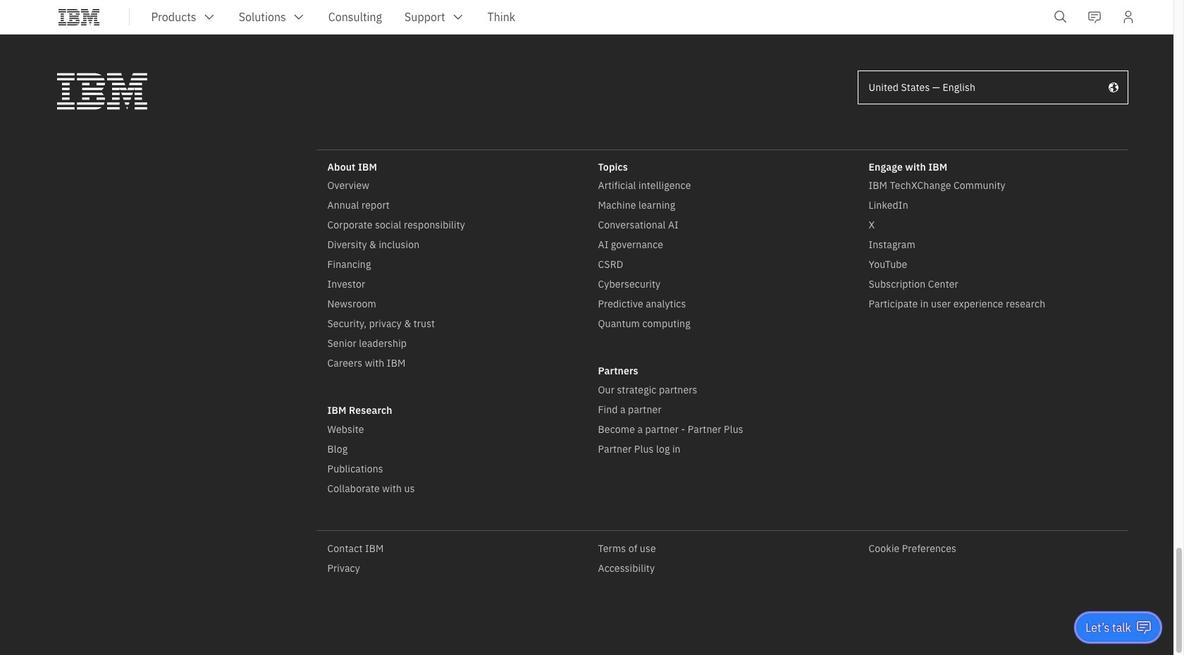 Task type: locate. For each thing, give the bounding box(es) containing it.
let's talk element
[[1086, 620, 1132, 635]]

contact us region
[[1075, 611, 1163, 644]]



Task type: vqa. For each thing, say whether or not it's contained in the screenshot.
"Your privacy choices" element
no



